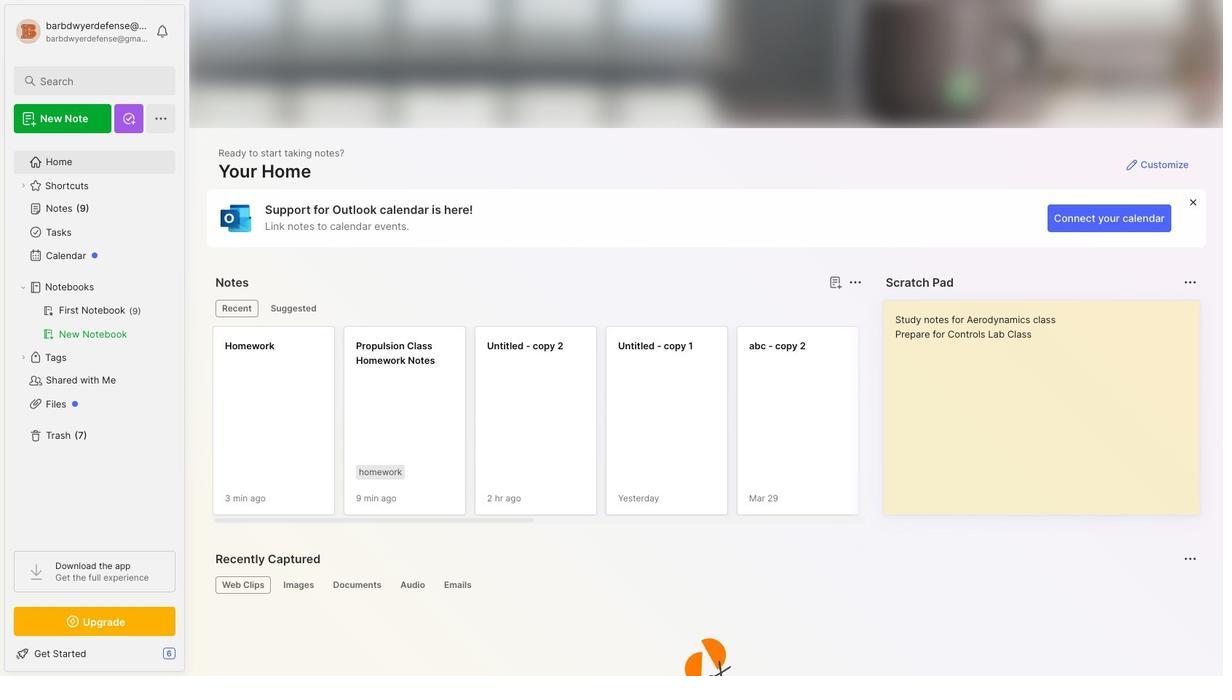 Task type: locate. For each thing, give the bounding box(es) containing it.
more actions image
[[847, 274, 864, 291], [1182, 274, 1199, 291], [1182, 551, 1199, 568]]

row group
[[213, 326, 1223, 524]]

Account field
[[14, 17, 149, 46]]

More actions field
[[845, 272, 866, 293], [1180, 272, 1201, 293], [1180, 549, 1201, 569]]

0 vertical spatial tab list
[[216, 300, 860, 317]]

2 tab list from the top
[[216, 577, 1195, 594]]

tab list
[[216, 300, 860, 317], [216, 577, 1195, 594]]

main element
[[0, 0, 189, 676]]

tab
[[216, 300, 258, 317], [264, 300, 323, 317], [216, 577, 271, 594], [277, 577, 321, 594], [327, 577, 388, 594], [394, 577, 432, 594], [438, 577, 478, 594]]

group
[[14, 299, 175, 346]]

None search field
[[40, 72, 162, 90]]

1 vertical spatial tab list
[[216, 577, 1195, 594]]

tree
[[5, 142, 184, 538]]



Task type: vqa. For each thing, say whether or not it's contained in the screenshot.
Click to collapse 'image'
yes



Task type: describe. For each thing, give the bounding box(es) containing it.
tree inside main element
[[5, 142, 184, 538]]

1 tab list from the top
[[216, 300, 860, 317]]

Search text field
[[40, 74, 162, 88]]

click to collapse image
[[184, 650, 195, 667]]

expand notebooks image
[[19, 283, 28, 292]]

Help and Learning task checklist field
[[5, 642, 184, 666]]

group inside main element
[[14, 299, 175, 346]]

Start writing… text field
[[895, 301, 1199, 503]]

none search field inside main element
[[40, 72, 162, 90]]

expand tags image
[[19, 353, 28, 362]]



